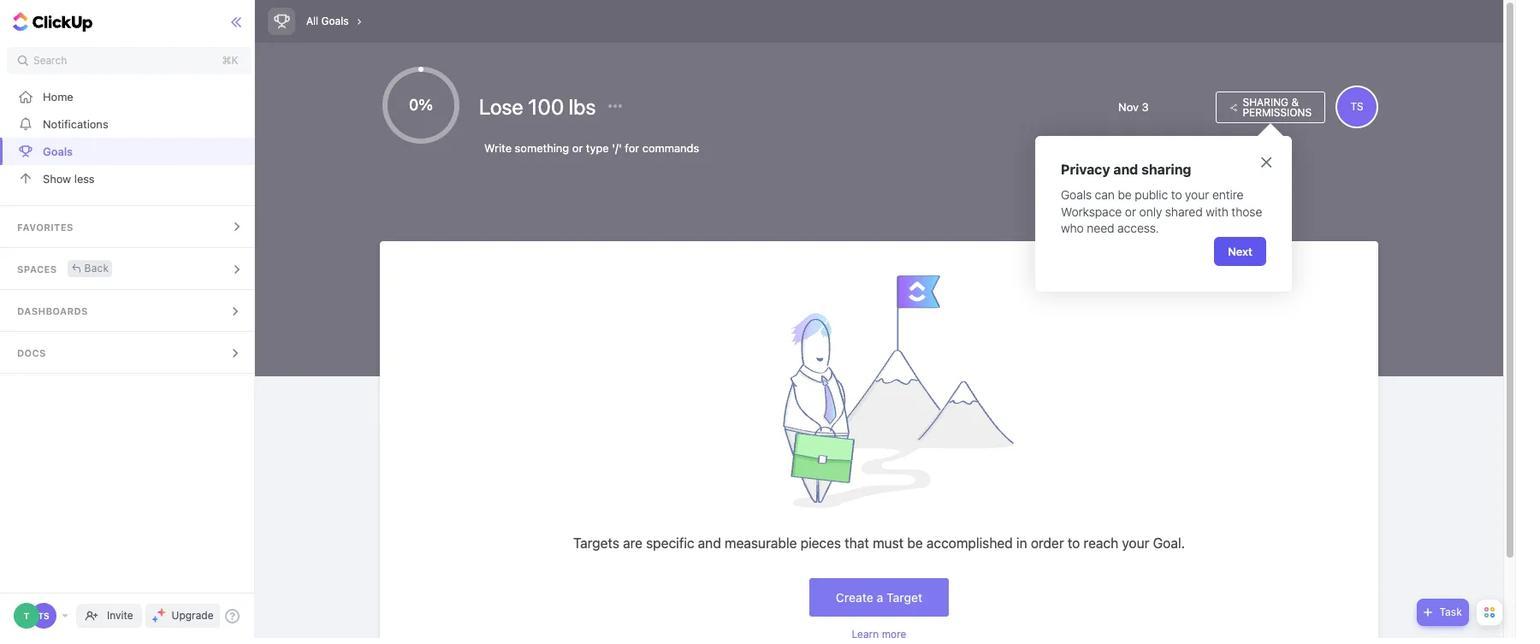 Task type: locate. For each thing, give the bounding box(es) containing it.
t
[[24, 611, 29, 621]]

0 horizontal spatial ts
[[38, 611, 49, 621]]

spaces
[[17, 264, 57, 275]]

upgrade link
[[145, 604, 220, 628]]

0 vertical spatial ts
[[1351, 100, 1364, 113]]

can
[[1095, 188, 1115, 202]]

sparkle svg 1 image
[[157, 609, 166, 617]]

1 horizontal spatial goals
[[1061, 188, 1092, 202]]

be up or
[[1118, 188, 1132, 202]]

in
[[1017, 536, 1028, 551]]

and right the specific
[[698, 536, 721, 551]]

all goals
[[306, 15, 349, 27]]

0 vertical spatial your
[[1186, 188, 1210, 202]]

goals inside goals can be public to your entire workspace or only shared with those who need access.
[[1061, 188, 1092, 202]]

accomplished
[[927, 536, 1013, 551]]

0 vertical spatial and
[[1114, 162, 1139, 177]]

goals up the show
[[43, 144, 73, 158]]

goals inside goals link
[[43, 144, 73, 158]]

goals up workspace
[[1061, 188, 1092, 202]]

1 horizontal spatial your
[[1186, 188, 1210, 202]]

those
[[1232, 204, 1263, 219]]

need
[[1087, 221, 1115, 236]]

entire
[[1213, 188, 1244, 202]]

be
[[1118, 188, 1132, 202], [907, 536, 923, 551]]

0 horizontal spatial to
[[1068, 536, 1080, 551]]

and up can
[[1114, 162, 1139, 177]]

sharing
[[1243, 95, 1289, 108]]

lose 100 lbs
[[479, 94, 601, 119]]

0 vertical spatial goals
[[43, 144, 73, 158]]

× dialog
[[1036, 136, 1292, 292]]

100
[[528, 94, 564, 119]]

create a target
[[836, 590, 923, 605]]

&
[[1292, 95, 1299, 108]]

1 horizontal spatial ts
[[1351, 100, 1364, 113]]

×
[[1260, 149, 1274, 173]]

goal.
[[1153, 536, 1185, 551]]

0 vertical spatial be
[[1118, 188, 1132, 202]]

goals
[[43, 144, 73, 158], [1061, 188, 1092, 202]]

1 horizontal spatial be
[[1118, 188, 1132, 202]]

access.
[[1118, 221, 1160, 236]]

goals link
[[0, 138, 259, 165]]

to up shared in the right top of the page
[[1171, 188, 1182, 202]]

sidebar navigation
[[0, 0, 259, 638]]

ts button
[[1336, 86, 1379, 128]]

1 vertical spatial and
[[698, 536, 721, 551]]

or
[[1125, 204, 1137, 219]]

0 horizontal spatial goals
[[43, 144, 73, 158]]

ts right t
[[38, 611, 49, 621]]

nov
[[1119, 100, 1139, 113]]

must
[[873, 536, 904, 551]]

to right order
[[1068, 536, 1080, 551]]

goals can be public to your entire workspace or only shared with those who need access.
[[1061, 188, 1266, 236]]

your
[[1186, 188, 1210, 202], [1122, 536, 1150, 551]]

be right must
[[907, 536, 923, 551]]

upgrade
[[172, 609, 214, 622]]

that
[[845, 536, 869, 551]]

1 vertical spatial goals
[[1061, 188, 1092, 202]]

1 horizontal spatial to
[[1171, 188, 1182, 202]]

your up shared in the right top of the page
[[1186, 188, 1210, 202]]

nov 3
[[1119, 100, 1149, 113]]

1 vertical spatial be
[[907, 536, 923, 551]]

sharing
[[1142, 162, 1192, 177]]

shared
[[1166, 204, 1203, 219]]

to inside goals can be public to your entire workspace or only shared with those who need access.
[[1171, 188, 1182, 202]]

ts
[[1351, 100, 1364, 113], [38, 611, 49, 621]]

and
[[1114, 162, 1139, 177], [698, 536, 721, 551]]

3
[[1142, 100, 1149, 113]]

1 vertical spatial to
[[1068, 536, 1080, 551]]

public
[[1135, 188, 1168, 202]]

1 vertical spatial your
[[1122, 536, 1150, 551]]

home
[[43, 89, 73, 103]]

1 vertical spatial ts
[[38, 611, 49, 621]]

to
[[1171, 188, 1182, 202], [1068, 536, 1080, 551]]

ts right &
[[1351, 100, 1364, 113]]

order
[[1031, 536, 1064, 551]]

your left goal.
[[1122, 536, 1150, 551]]

docs
[[17, 347, 46, 359]]

0 horizontal spatial and
[[698, 536, 721, 551]]

notifications
[[43, 117, 108, 131]]

goals for goals can be public to your entire workspace or only shared with those who need access.
[[1061, 188, 1092, 202]]

1 horizontal spatial and
[[1114, 162, 1139, 177]]

next
[[1228, 245, 1253, 258]]

0 vertical spatial to
[[1171, 188, 1182, 202]]



Task type: vqa. For each thing, say whether or not it's contained in the screenshot.
tree
no



Task type: describe. For each thing, give the bounding box(es) containing it.
and inside × dialog
[[1114, 162, 1139, 177]]

sharing & permissions
[[1243, 95, 1312, 119]]

back
[[84, 261, 109, 274]]

notifications link
[[0, 110, 259, 138]]

with
[[1206, 204, 1229, 219]]

× button
[[1260, 149, 1274, 173]]

targets are specific and measurable pieces that must be accomplished in order to reach your goal.
[[573, 536, 1185, 551]]

privacy and sharing
[[1061, 162, 1192, 177]]

sparkle svg 2 image
[[152, 616, 158, 623]]

only
[[1140, 204, 1162, 219]]

pieces
[[801, 536, 841, 551]]

your inside goals can be public to your entire workspace or only shared with those who need access.
[[1186, 188, 1210, 202]]

favorites
[[17, 222, 73, 233]]

goals for goals
[[43, 144, 73, 158]]

privacy
[[1061, 162, 1111, 177]]

who
[[1061, 221, 1084, 236]]

home link
[[0, 83, 259, 110]]

specific
[[646, 536, 695, 551]]

task
[[1440, 606, 1463, 619]]

show less
[[43, 172, 95, 185]]

0 horizontal spatial be
[[907, 536, 923, 551]]

next button
[[1215, 237, 1267, 266]]

permissions
[[1243, 106, 1312, 119]]

0 horizontal spatial your
[[1122, 536, 1150, 551]]

lose
[[479, 94, 523, 119]]

workspace
[[1061, 204, 1122, 219]]

ts inside dropdown button
[[1351, 100, 1364, 113]]

be inside goals can be public to your entire workspace or only shared with those who need access.
[[1118, 188, 1132, 202]]

ts inside sidebar navigation
[[38, 611, 49, 621]]

are
[[623, 536, 643, 551]]

nov 3 button
[[1119, 100, 1208, 113]]

show
[[43, 172, 71, 185]]

lbs
[[569, 94, 596, 119]]

less
[[74, 172, 95, 185]]

favorites button
[[0, 206, 259, 247]]

search
[[33, 54, 67, 67]]

reach
[[1084, 536, 1119, 551]]

invite
[[107, 609, 133, 622]]

targets
[[573, 536, 620, 551]]

all goals link
[[302, 10, 353, 33]]

⌘k
[[222, 54, 238, 67]]

measurable
[[725, 536, 797, 551]]

dashboards
[[17, 306, 88, 317]]

back link
[[67, 260, 112, 277]]



